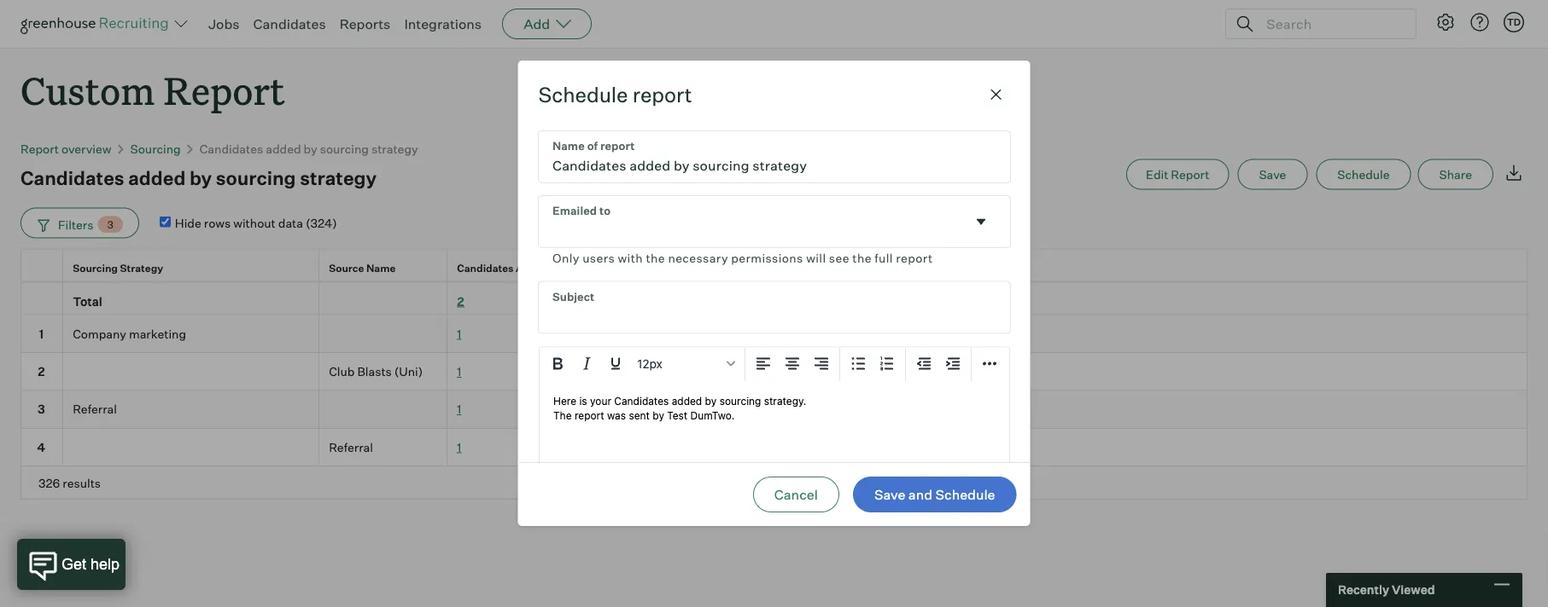 Task type: describe. For each thing, give the bounding box(es) containing it.
cancel button
[[753, 477, 839, 513]]

1 for 1
[[457, 326, 461, 341]]

save for save
[[1259, 167, 1286, 182]]

report overview
[[20, 141, 111, 156]]

strategy
[[120, 262, 163, 275]]

with
[[617, 251, 643, 266]]

report overview link
[[20, 141, 111, 156]]

toggle flyout image
[[972, 214, 989, 231]]

0 horizontal spatial by
[[190, 166, 212, 190]]

0 vertical spatial candidates added by sourcing strategy
[[200, 141, 418, 156]]

edit report
[[1146, 167, 1209, 182]]

1 vertical spatial strategy
[[300, 166, 377, 190]]

1 cell
[[20, 316, 63, 354]]

save and schedule
[[874, 487, 995, 504]]

viewed
[[1392, 583, 1435, 598]]

2 toolbar from the left
[[840, 348, 906, 381]]

reports
[[340, 15, 391, 32]]

row containing total
[[20, 282, 1528, 316]]

12px
[[637, 357, 662, 371]]

report for custom report
[[164, 65, 285, 115]]

td
[[1507, 16, 1521, 28]]

3 inside cell
[[38, 402, 45, 417]]

jobs
[[208, 15, 240, 32]]

report inside field
[[896, 251, 932, 266]]

save button
[[1238, 159, 1308, 190]]

4
[[37, 440, 45, 455]]

1 the from the left
[[645, 251, 665, 266]]

1 link for 2
[[457, 364, 461, 379]]

close modal icon image
[[986, 85, 1006, 105]]

greenhouse recruiting image
[[20, 14, 174, 34]]

td button
[[1500, 9, 1528, 36]]

1 for 4
[[457, 440, 461, 455]]

filter image
[[35, 218, 50, 232]]

1 column header from the left
[[20, 283, 63, 315]]

edit
[[1146, 167, 1168, 182]]

candidates down report overview
[[20, 166, 124, 190]]

total
[[73, 294, 102, 309]]

sourcing for sourcing strategy
[[73, 262, 118, 275]]

share
[[1439, 167, 1472, 182]]

see
[[829, 251, 849, 266]]

save and schedule this report to revisit it! element
[[1238, 159, 1316, 190]]

row containing sourcing strategy
[[20, 249, 1528, 287]]

1 link for 1
[[457, 326, 461, 341]]

without
[[233, 216, 276, 231]]

configure image
[[1435, 12, 1456, 32]]

jobs link
[[208, 15, 240, 32]]

blasts
[[357, 364, 392, 379]]

permissions
[[731, 251, 803, 266]]

0 horizontal spatial report
[[20, 141, 59, 156]]

2 the from the left
[[852, 251, 871, 266]]

hide rows without data (324)
[[175, 216, 337, 231]]

candidates up 'rows'
[[200, 141, 263, 156]]

marketing
[[129, 326, 186, 341]]

rows
[[204, 216, 231, 231]]

td button
[[1504, 12, 1524, 32]]

candidates inside table
[[457, 262, 514, 275]]

integrations
[[404, 15, 482, 32]]

users
[[582, 251, 614, 266]]

schedule for schedule
[[1337, 167, 1390, 182]]

overview
[[62, 141, 111, 156]]

club blasts (uni)
[[329, 364, 423, 379]]

source name
[[329, 262, 396, 275]]

schedule button
[[1316, 159, 1411, 190]]

0 vertical spatial strategy
[[371, 141, 418, 156]]

2 cell
[[20, 354, 63, 391]]

hide
[[175, 216, 201, 231]]

candidates added
[[457, 262, 549, 275]]

Hide rows without data (324) checkbox
[[159, 217, 171, 228]]

company
[[73, 326, 126, 341]]

1 horizontal spatial sourcing
[[320, 141, 369, 156]]

and
[[908, 487, 932, 504]]

results
[[63, 476, 101, 491]]

1 for 3
[[457, 402, 461, 417]]

3 toolbar from the left
[[906, 348, 971, 381]]

custom
[[20, 65, 155, 115]]

report for edit report
[[1171, 167, 1209, 182]]



Task type: locate. For each thing, give the bounding box(es) containing it.
download image
[[1504, 163, 1524, 183]]

will
[[806, 251, 826, 266]]

1
[[39, 326, 44, 341], [457, 326, 461, 341], [457, 364, 461, 379], [457, 402, 461, 417], [457, 440, 461, 455]]

12px button
[[630, 350, 741, 379]]

necessary
[[668, 251, 728, 266]]

0 vertical spatial added
[[266, 141, 301, 156]]

sourcing up total
[[73, 262, 118, 275]]

report down jobs
[[164, 65, 285, 115]]

added up data
[[266, 141, 301, 156]]

add
[[524, 15, 550, 32]]

candidates added by sourcing strategy
[[200, 141, 418, 156], [20, 166, 377, 190]]

save inside "element"
[[1259, 167, 1286, 182]]

the
[[645, 251, 665, 266], [852, 251, 871, 266]]

1 for 2
[[457, 364, 461, 379]]

company marketing
[[73, 326, 186, 341]]

3 cell
[[20, 391, 63, 429]]

1 link for 3
[[457, 402, 461, 417]]

0 vertical spatial schedule
[[538, 82, 628, 108]]

0 horizontal spatial referral
[[73, 402, 117, 417]]

1 vertical spatial referral
[[329, 440, 373, 455]]

source
[[329, 262, 364, 275]]

2 horizontal spatial schedule
[[1337, 167, 1390, 182]]

5 row from the top
[[20, 391, 1528, 429]]

sourcing link
[[130, 141, 181, 156]]

1 horizontal spatial by
[[304, 141, 317, 156]]

candidates added by sourcing strategy link
[[200, 141, 418, 156]]

row group containing 1
[[20, 316, 1528, 467]]

table containing total
[[20, 249, 1528, 501]]

1 inside cell
[[39, 326, 44, 341]]

1 link for 4
[[457, 440, 461, 455]]

1 vertical spatial schedule
[[1337, 167, 1390, 182]]

1 vertical spatial 2
[[38, 364, 45, 379]]

12px group
[[539, 348, 1009, 381]]

3 row from the top
[[20, 316, 1528, 354]]

0 horizontal spatial the
[[645, 251, 665, 266]]

sourcing inside table
[[73, 262, 118, 275]]

candidates up 2 'link'
[[457, 262, 514, 275]]

sourcing
[[130, 141, 181, 156], [73, 262, 118, 275]]

1 horizontal spatial schedule
[[935, 487, 995, 504]]

added
[[266, 141, 301, 156], [128, 166, 186, 190]]

326
[[38, 476, 60, 491]]

0 horizontal spatial sourcing
[[216, 166, 296, 190]]

2 for 2 cell
[[38, 364, 45, 379]]

strategy
[[371, 141, 418, 156], [300, 166, 377, 190]]

(324)
[[306, 216, 337, 231]]

row containing 3
[[20, 391, 1528, 429]]

cell
[[319, 316, 447, 354], [63, 354, 319, 391], [319, 391, 447, 429], [63, 429, 319, 467]]

custom report
[[20, 65, 285, 115]]

the left full at top
[[852, 251, 871, 266]]

candidates
[[253, 15, 326, 32], [200, 141, 263, 156], [20, 166, 124, 190], [457, 262, 514, 275]]

the right with
[[645, 251, 665, 266]]

column header
[[20, 283, 63, 315], [319, 283, 447, 315]]

4 row from the top
[[20, 354, 1528, 391]]

added
[[516, 262, 549, 275]]

save and schedule button
[[853, 477, 1017, 513]]

0 vertical spatial by
[[304, 141, 317, 156]]

edit report link
[[1126, 159, 1229, 190]]

added down sourcing link
[[128, 166, 186, 190]]

data
[[278, 216, 303, 231]]

2 vertical spatial schedule
[[935, 487, 995, 504]]

1 vertical spatial 3
[[38, 402, 45, 417]]

0 vertical spatial referral
[[73, 402, 117, 417]]

3 right filters at the left top
[[107, 218, 113, 231]]

(uni)
[[394, 364, 423, 379]]

row
[[20, 249, 1528, 287], [20, 282, 1528, 316], [20, 316, 1528, 354], [20, 354, 1528, 391], [20, 391, 1528, 429], [20, 429, 1528, 467]]

referral right 3 cell
[[73, 402, 117, 417]]

12px toolbar
[[539, 348, 745, 381]]

reports link
[[340, 15, 391, 32]]

add button
[[502, 9, 592, 39]]

0 vertical spatial report
[[632, 82, 692, 108]]

2 down candidates added
[[457, 294, 464, 309]]

1 horizontal spatial column header
[[319, 283, 447, 315]]

by up hide
[[190, 166, 212, 190]]

row containing 4
[[20, 429, 1528, 467]]

schedule report
[[538, 82, 692, 108]]

1 horizontal spatial referral
[[329, 440, 373, 455]]

0 vertical spatial 3
[[107, 218, 113, 231]]

0 horizontal spatial 3
[[38, 402, 45, 417]]

referral down club
[[329, 440, 373, 455]]

0 horizontal spatial report
[[632, 82, 692, 108]]

2 down 1 cell
[[38, 364, 45, 379]]

1 vertical spatial sourcing
[[216, 166, 296, 190]]

candidates added by sourcing strategy up hide
[[20, 166, 377, 190]]

1 vertical spatial save
[[874, 487, 905, 504]]

4 cell
[[20, 429, 63, 467]]

only
[[552, 251, 579, 266]]

3 down 2 cell
[[38, 402, 45, 417]]

only users with the necessary permissions will see the full report
[[552, 251, 932, 266]]

1 toolbar from the left
[[745, 348, 840, 381]]

1 vertical spatial added
[[128, 166, 186, 190]]

sourcing
[[320, 141, 369, 156], [216, 166, 296, 190]]

3 1 link from the top
[[457, 402, 461, 417]]

0 vertical spatial sourcing
[[320, 141, 369, 156]]

toolbar
[[745, 348, 840, 381], [840, 348, 906, 381], [906, 348, 971, 381]]

1 horizontal spatial the
[[852, 251, 871, 266]]

sourcing down 'custom report'
[[130, 141, 181, 156]]

club
[[329, 364, 355, 379]]

schedule for schedule report
[[538, 82, 628, 108]]

candidates right jobs
[[253, 15, 326, 32]]

by
[[304, 141, 317, 156], [190, 166, 212, 190]]

0 vertical spatial 2
[[457, 294, 464, 309]]

3
[[107, 218, 113, 231], [38, 402, 45, 417]]

candidates added by sourcing strategy up the (324)
[[200, 141, 418, 156]]

0 horizontal spatial schedule
[[538, 82, 628, 108]]

0 vertical spatial report
[[164, 65, 285, 115]]

referral
[[73, 402, 117, 417], [329, 440, 373, 455]]

column header up 1 cell
[[20, 283, 63, 315]]

full
[[874, 251, 893, 266]]

1 vertical spatial candidates added by sourcing strategy
[[20, 166, 377, 190]]

1 1 link from the top
[[457, 326, 461, 341]]

1 horizontal spatial 2
[[457, 294, 464, 309]]

2 inside cell
[[38, 364, 45, 379]]

2 column header from the left
[[319, 283, 447, 315]]

1 horizontal spatial added
[[266, 141, 301, 156]]

integrations link
[[404, 15, 482, 32]]

2 vertical spatial report
[[1171, 167, 1209, 182]]

table
[[20, 249, 1528, 501]]

by up the (324)
[[304, 141, 317, 156]]

1 row from the top
[[20, 249, 1528, 287]]

1 vertical spatial report
[[20, 141, 59, 156]]

recently viewed
[[1338, 583, 1435, 598]]

cancel
[[774, 487, 818, 504]]

2 horizontal spatial report
[[1171, 167, 1209, 182]]

schedule
[[538, 82, 628, 108], [1337, 167, 1390, 182], [935, 487, 995, 504]]

sourcing for sourcing
[[130, 141, 181, 156]]

6 row from the top
[[20, 429, 1528, 467]]

save for save and schedule
[[874, 487, 905, 504]]

sourcing up the (324)
[[320, 141, 369, 156]]

0 horizontal spatial 2
[[38, 364, 45, 379]]

2 link
[[457, 294, 464, 309]]

1 vertical spatial by
[[190, 166, 212, 190]]

0 horizontal spatial save
[[874, 487, 905, 504]]

name
[[366, 262, 396, 275]]

column header down the name
[[319, 283, 447, 315]]

Search text field
[[1262, 12, 1400, 36]]

1 horizontal spatial save
[[1259, 167, 1286, 182]]

1 vertical spatial sourcing
[[73, 262, 118, 275]]

save
[[1259, 167, 1286, 182], [874, 487, 905, 504]]

0 horizontal spatial sourcing
[[73, 262, 118, 275]]

326 results
[[38, 476, 101, 491]]

Only users with the necessary permissions will see the full report field
[[538, 197, 1010, 269]]

share button
[[1418, 159, 1493, 190]]

sourcing strategy
[[73, 262, 163, 275]]

1 link
[[457, 326, 461, 341], [457, 364, 461, 379], [457, 402, 461, 417], [457, 440, 461, 455]]

row containing 1
[[20, 316, 1528, 354]]

row group
[[20, 316, 1528, 467]]

report right edit
[[1171, 167, 1209, 182]]

2
[[457, 294, 464, 309], [38, 364, 45, 379]]

sourcing up "hide rows without data (324)" in the top left of the page
[[216, 166, 296, 190]]

recently
[[1338, 583, 1389, 598]]

1 horizontal spatial report
[[164, 65, 285, 115]]

report
[[632, 82, 692, 108], [896, 251, 932, 266]]

report left overview
[[20, 141, 59, 156]]

1 horizontal spatial report
[[896, 251, 932, 266]]

candidates link
[[253, 15, 326, 32]]

0 horizontal spatial column header
[[20, 283, 63, 315]]

0 horizontal spatial added
[[128, 166, 186, 190]]

0 vertical spatial sourcing
[[130, 141, 181, 156]]

0 vertical spatial save
[[1259, 167, 1286, 182]]

filters
[[58, 217, 93, 232]]

None text field
[[538, 132, 1010, 183], [538, 282, 1010, 334], [538, 132, 1010, 183], [538, 282, 1010, 334]]

1 horizontal spatial sourcing
[[130, 141, 181, 156]]

row containing 2
[[20, 354, 1528, 391]]

total column header
[[63, 283, 319, 315]]

1 horizontal spatial 3
[[107, 218, 113, 231]]

report
[[164, 65, 285, 115], [20, 141, 59, 156], [1171, 167, 1209, 182]]

1 vertical spatial report
[[896, 251, 932, 266]]

4 1 link from the top
[[457, 440, 461, 455]]

2 row from the top
[[20, 282, 1528, 316]]

2 1 link from the top
[[457, 364, 461, 379]]

2 for 2 'link'
[[457, 294, 464, 309]]



Task type: vqa. For each thing, say whether or not it's contained in the screenshot.
TD
yes



